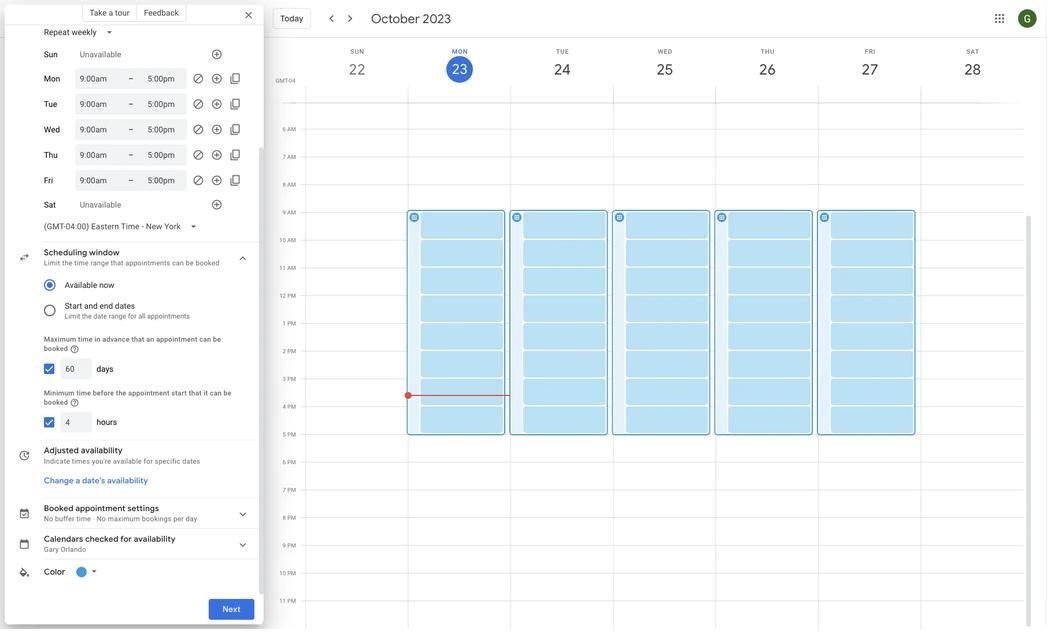 Task type: locate. For each thing, give the bounding box(es) containing it.
take a tour
[[90, 8, 129, 17]]

0 vertical spatial 10
[[279, 237, 286, 243]]

23
[[451, 60, 467, 78]]

range down the window
[[91, 259, 109, 267]]

tour
[[115, 8, 129, 17]]

9 up 10 am
[[283, 209, 286, 216]]

that inside 'scheduling window limit the time range that appointments can be booked'
[[111, 259, 124, 267]]

0 vertical spatial that
[[111, 259, 124, 267]]

am up 7 am
[[287, 126, 296, 132]]

0 vertical spatial mon
[[452, 48, 468, 55]]

next
[[223, 604, 241, 615]]

– right start time on fridays "text field"
[[128, 176, 134, 185]]

2 vertical spatial be
[[224, 389, 232, 398]]

1 10 from the top
[[279, 237, 286, 243]]

sat up saturday, october 28 element
[[967, 48, 980, 55]]

8 am
[[283, 181, 296, 188]]

–
[[128, 74, 134, 84], [128, 99, 134, 109], [128, 125, 134, 134], [128, 150, 134, 160], [128, 176, 134, 185]]

appointment right an
[[156, 336, 198, 344]]

am down 04
[[287, 98, 296, 105]]

7 pm from the top
[[287, 459, 296, 466]]

1 vertical spatial sat
[[44, 200, 56, 210]]

that down the window
[[111, 259, 124, 267]]

that for window
[[111, 259, 124, 267]]

thu for thu 26
[[761, 48, 775, 55]]

dates
[[115, 301, 135, 311], [182, 458, 200, 466]]

0 vertical spatial 9
[[283, 209, 286, 216]]

1 vertical spatial appointments
[[147, 313, 190, 321]]

1 horizontal spatial mon
[[452, 48, 468, 55]]

fri for fri
[[44, 176, 53, 186]]

6 up 7 pm
[[283, 459, 286, 466]]

appointment inside minimum time before the appointment start that it can be booked
[[128, 389, 170, 398]]

0 horizontal spatial tue
[[44, 100, 57, 109]]

End time on Tuesdays text field
[[148, 97, 182, 111]]

4 am from the top
[[287, 181, 296, 188]]

can
[[172, 259, 184, 267], [199, 336, 211, 344], [210, 389, 222, 398]]

– right start time on tuesdays text box
[[128, 99, 134, 109]]

11 down 10 pm on the left bottom of page
[[279, 597, 286, 604]]

sun
[[351, 48, 364, 55], [44, 50, 58, 59]]

11 pm from the top
[[287, 570, 296, 577]]

6 up 7 am
[[283, 126, 286, 132]]

booked inside maximum time in advance that an appointment can be booked
[[44, 345, 68, 353]]

appointments up start and end dates limit the date range for all appointments
[[126, 259, 170, 267]]

pm
[[287, 292, 296, 299], [287, 320, 296, 327], [287, 348, 296, 355], [287, 375, 296, 382], [287, 403, 296, 410], [287, 431, 296, 438], [287, 459, 296, 466], [287, 486, 296, 493], [287, 514, 296, 521], [287, 542, 296, 549], [287, 570, 296, 577], [287, 597, 296, 604]]

booked inside minimum time before the appointment start that it can be booked
[[44, 399, 68, 407]]

no
[[44, 515, 53, 523], [97, 515, 106, 523]]

for down maximum
[[120, 534, 132, 545]]

0 vertical spatial be
[[186, 259, 194, 267]]

0 horizontal spatial sun
[[44, 50, 58, 59]]

can for time
[[210, 389, 222, 398]]

10 pm from the top
[[287, 542, 296, 549]]

wed inside wed 25
[[658, 48, 673, 55]]

1 8 from the top
[[283, 181, 286, 188]]

1 vertical spatial 9
[[283, 542, 286, 549]]

fri up 'friday, october 27' element
[[865, 48, 876, 55]]

thu up thursday, october 26 "element"
[[761, 48, 775, 55]]

appointments inside start and end dates limit the date range for all appointments
[[147, 313, 190, 321]]

2 vertical spatial availability
[[134, 534, 176, 545]]

1 vertical spatial that
[[132, 336, 144, 344]]

2 – from the top
[[128, 99, 134, 109]]

7 am
[[283, 153, 296, 160]]

appointment inside maximum time in advance that an appointment can be booked
[[156, 336, 198, 344]]

2 11 from the top
[[279, 597, 286, 604]]

10 up 11 am
[[279, 237, 286, 243]]

sat
[[967, 48, 980, 55], [44, 200, 56, 210]]

that left 'it'
[[189, 389, 202, 398]]

0 vertical spatial availability
[[81, 446, 123, 456]]

0 horizontal spatial wed
[[44, 125, 60, 135]]

2 vertical spatial booked
[[44, 399, 68, 407]]

1 pm
[[283, 320, 296, 327]]

times
[[72, 458, 90, 466]]

1 vertical spatial limit
[[65, 313, 80, 321]]

1 pm from the top
[[287, 292, 296, 299]]

it
[[204, 389, 208, 398]]

mon for mon 23
[[452, 48, 468, 55]]

1 unavailable from the top
[[80, 50, 121, 59]]

– for wed
[[128, 125, 134, 134]]

available now
[[65, 280, 114, 290]]

6 am from the top
[[287, 237, 296, 243]]

am for 8 am
[[287, 181, 296, 188]]

sunday, october 22 element
[[344, 56, 371, 83]]

option group containing available now
[[39, 273, 238, 324]]

thu inside "thu 26"
[[761, 48, 775, 55]]

pm right 4
[[287, 403, 296, 410]]

limit down start
[[65, 313, 80, 321]]

settings
[[128, 504, 159, 514]]

1 5 from the top
[[283, 98, 286, 105]]

9
[[283, 209, 286, 216], [283, 542, 286, 549]]

be inside maximum time in advance that an appointment can be booked
[[213, 336, 221, 344]]

pm down '9 pm' on the bottom left of the page
[[287, 570, 296, 577]]

1 horizontal spatial the
[[82, 313, 92, 321]]

pm for 2 pm
[[287, 348, 296, 355]]

a left tour
[[109, 8, 113, 17]]

am for 7 am
[[287, 153, 296, 160]]

pm right 12
[[287, 292, 296, 299]]

a for take
[[109, 8, 113, 17]]

thu
[[761, 48, 775, 55], [44, 151, 58, 160]]

5
[[283, 98, 286, 105], [283, 431, 286, 438]]

1 horizontal spatial no
[[97, 515, 106, 523]]

tue left start time on tuesdays text box
[[44, 100, 57, 109]]

22
[[348, 60, 365, 79]]

availability
[[81, 446, 123, 456], [107, 476, 148, 486], [134, 534, 176, 545]]

0 vertical spatial 11
[[279, 264, 286, 271]]

pm up the 6 pm at the bottom left
[[287, 431, 296, 438]]

time left in
[[78, 336, 93, 344]]

– left end time on wednesdays text field at the left top
[[128, 125, 134, 134]]

1 9 from the top
[[283, 209, 286, 216]]

availability down the available
[[107, 476, 148, 486]]

1 vertical spatial appointment
[[128, 389, 170, 398]]

wed left start time on wednesdays text field at left top
[[44, 125, 60, 135]]

End time on Mondays text field
[[148, 72, 182, 86]]

2 horizontal spatial be
[[224, 389, 232, 398]]

1 horizontal spatial limit
[[65, 313, 80, 321]]

for inside the adjusted availability indicate times you're available for specific dates
[[144, 458, 153, 466]]

1 horizontal spatial sun
[[351, 48, 364, 55]]

24 column header
[[511, 38, 614, 103]]

2 vertical spatial that
[[189, 389, 202, 398]]

be
[[186, 259, 194, 267], [213, 336, 221, 344], [224, 389, 232, 398]]

am down 9 am
[[287, 237, 296, 243]]

1 vertical spatial wed
[[44, 125, 60, 135]]

2 6 from the top
[[283, 459, 286, 466]]

9 pm from the top
[[287, 514, 296, 521]]

the inside minimum time before the appointment start that it can be booked
[[116, 389, 126, 398]]

0 vertical spatial wed
[[658, 48, 673, 55]]

10 up 11 pm
[[279, 570, 286, 577]]

1 vertical spatial the
[[82, 313, 92, 321]]

1 vertical spatial fri
[[44, 176, 53, 186]]

8 pm from the top
[[287, 486, 296, 493]]

1 vertical spatial booked
[[44, 345, 68, 353]]

1 horizontal spatial that
[[132, 336, 144, 344]]

booked for window
[[196, 259, 220, 267]]

5 down 4
[[283, 431, 286, 438]]

0 vertical spatial sat
[[967, 48, 980, 55]]

days
[[97, 364, 114, 374]]

sun inside sun 22
[[351, 48, 364, 55]]

1 horizontal spatial wed
[[658, 48, 673, 55]]

1 vertical spatial 8
[[283, 514, 286, 521]]

a left date's
[[76, 476, 80, 486]]

am down 6 am
[[287, 153, 296, 160]]

28
[[964, 60, 980, 79]]

1 vertical spatial be
[[213, 336, 221, 344]]

11
[[279, 264, 286, 271], [279, 597, 286, 604]]

0 horizontal spatial thu
[[44, 151, 58, 160]]

today button
[[273, 5, 311, 32]]

can inside minimum time before the appointment start that it can be booked
[[210, 389, 222, 398]]

9 for 9 pm
[[283, 542, 286, 549]]

pm right "2" at the bottom left of page
[[287, 348, 296, 355]]

– for tue
[[128, 99, 134, 109]]

2 9 from the top
[[283, 542, 286, 549]]

8
[[283, 181, 286, 188], [283, 514, 286, 521]]

the inside 'scheduling window limit the time range that appointments can be booked'
[[62, 259, 72, 267]]

grid
[[268, 38, 1034, 629]]

Minimum amount of hours before the start of the appointment that it can be booked number field
[[65, 412, 87, 433]]

1 vertical spatial mon
[[44, 74, 60, 84]]

mon 23
[[451, 48, 468, 78]]

time down scheduling
[[74, 259, 89, 267]]

availability for for
[[134, 534, 176, 545]]

0 vertical spatial appointments
[[126, 259, 170, 267]]

1 vertical spatial thu
[[44, 151, 58, 160]]

availability up you're
[[81, 446, 123, 456]]

0 vertical spatial thu
[[761, 48, 775, 55]]

time inside 'scheduling window limit the time range that appointments can be booked'
[[74, 259, 89, 267]]

1 vertical spatial availability
[[107, 476, 148, 486]]

11 for 11 am
[[279, 264, 286, 271]]

2 5 from the top
[[283, 431, 286, 438]]

unavailable down start time on fridays "text field"
[[80, 200, 121, 210]]

tue up tuesday, october 24 element
[[556, 48, 569, 55]]

2 10 from the top
[[279, 570, 286, 577]]

0 vertical spatial limit
[[44, 259, 60, 267]]

6 pm from the top
[[287, 431, 296, 438]]

0 horizontal spatial a
[[76, 476, 80, 486]]

wed up wednesday, october 25 element
[[658, 48, 673, 55]]

dates right specific
[[182, 458, 200, 466]]

1 vertical spatial for
[[144, 458, 153, 466]]

appointments right the all
[[147, 313, 190, 321]]

7 down 6 am
[[283, 153, 286, 160]]

1 vertical spatial 7
[[283, 486, 286, 493]]

that inside minimum time before the appointment start that it can be booked
[[189, 389, 202, 398]]

– right start time on mondays text box
[[128, 74, 134, 84]]

scheduling
[[44, 248, 87, 258]]

gary
[[44, 546, 59, 554]]

Start time on Fridays text field
[[80, 174, 115, 188]]

1 vertical spatial 11
[[279, 597, 286, 604]]

5 pm from the top
[[287, 403, 296, 410]]

5 am from the top
[[287, 209, 296, 216]]

take a tour button
[[82, 3, 137, 22]]

2 horizontal spatial that
[[189, 389, 202, 398]]

limit down scheduling
[[44, 259, 60, 267]]

wednesday, october 25 element
[[652, 56, 678, 83]]

tue for tue
[[44, 100, 57, 109]]

0 vertical spatial a
[[109, 8, 113, 17]]

0 horizontal spatial limit
[[44, 259, 60, 267]]

1 horizontal spatial a
[[109, 8, 113, 17]]

mon up 23
[[452, 48, 468, 55]]

8 up 9 am
[[283, 181, 286, 188]]

booked inside 'scheduling window limit the time range that appointments can be booked'
[[196, 259, 220, 267]]

2 vertical spatial appointment
[[76, 504, 125, 514]]

pm right "1"
[[287, 320, 296, 327]]

am for 5 am
[[287, 98, 296, 105]]

be inside 'scheduling window limit the time range that appointments can be booked'
[[186, 259, 194, 267]]

thu 26
[[759, 48, 775, 79]]

window
[[89, 248, 120, 258]]

the inside start and end dates limit the date range for all appointments
[[82, 313, 92, 321]]

booked
[[196, 259, 220, 267], [44, 345, 68, 353], [44, 399, 68, 407]]

dates right end
[[115, 301, 135, 311]]

2 7 from the top
[[283, 486, 286, 493]]

availability down bookings on the left of page
[[134, 534, 176, 545]]

1 horizontal spatial sat
[[967, 48, 980, 55]]

be for window
[[186, 259, 194, 267]]

0 vertical spatial fri
[[865, 48, 876, 55]]

1 vertical spatial 10
[[279, 570, 286, 577]]

fri
[[865, 48, 876, 55], [44, 176, 53, 186]]

availability inside button
[[107, 476, 148, 486]]

per
[[173, 515, 184, 523]]

available
[[65, 280, 97, 290]]

a
[[109, 8, 113, 17], [76, 476, 80, 486]]

time inside maximum time in advance that an appointment can be booked
[[78, 336, 93, 344]]

1 vertical spatial dates
[[182, 458, 200, 466]]

0 horizontal spatial mon
[[44, 74, 60, 84]]

october 2023
[[371, 10, 451, 27]]

1 vertical spatial can
[[199, 336, 211, 344]]

25 column header
[[613, 38, 716, 103]]

7
[[283, 153, 286, 160], [283, 486, 286, 493]]

mon
[[452, 48, 468, 55], [44, 74, 60, 84]]

4 pm from the top
[[287, 375, 296, 382]]

1 7 from the top
[[283, 153, 286, 160]]

1 horizontal spatial tue
[[556, 48, 569, 55]]

unavailable up start time on mondays text box
[[80, 50, 121, 59]]

1 11 from the top
[[279, 264, 286, 271]]

0 vertical spatial 8
[[283, 181, 286, 188]]

2 horizontal spatial the
[[116, 389, 126, 398]]

2 unavailable from the top
[[80, 200, 121, 210]]

pm for 1 pm
[[287, 320, 296, 327]]

tue for tue 24
[[556, 48, 569, 55]]

– right start time on thursdays "text field"
[[128, 150, 134, 160]]

for left the all
[[128, 313, 137, 321]]

0 horizontal spatial the
[[62, 259, 72, 267]]

am up 9 am
[[287, 181, 296, 188]]

2 no from the left
[[97, 515, 106, 523]]

pm down 8 pm
[[287, 542, 296, 549]]

time inside minimum time before the appointment start that it can be booked
[[76, 389, 91, 398]]

1 vertical spatial tue
[[44, 100, 57, 109]]

be inside minimum time before the appointment start that it can be booked
[[224, 389, 232, 398]]

1 horizontal spatial be
[[213, 336, 221, 344]]

am
[[287, 98, 296, 105], [287, 126, 296, 132], [287, 153, 296, 160], [287, 181, 296, 188], [287, 209, 296, 216], [287, 237, 296, 243], [287, 264, 296, 271]]

grid containing 22
[[268, 38, 1034, 629]]

that
[[111, 259, 124, 267], [132, 336, 144, 344], [189, 389, 202, 398]]

booked appointment settings no buffer time · no maximum bookings per day
[[44, 504, 197, 523]]

today
[[280, 13, 303, 24]]

limit inside start and end dates limit the date range for all appointments
[[65, 313, 80, 321]]

pm up 7 pm
[[287, 459, 296, 466]]

0 vertical spatial 6
[[283, 126, 286, 132]]

1 vertical spatial 5
[[283, 431, 286, 438]]

date
[[93, 313, 107, 321]]

for
[[128, 313, 137, 321], [144, 458, 153, 466], [120, 534, 132, 545]]

the down scheduling
[[62, 259, 72, 267]]

1 vertical spatial a
[[76, 476, 80, 486]]

12 pm from the top
[[287, 597, 296, 604]]

4 – from the top
[[128, 150, 134, 160]]

2 8 from the top
[[283, 514, 286, 521]]

1 – from the top
[[128, 74, 134, 84]]

12 pm
[[279, 292, 296, 299]]

7 down the 6 pm at the bottom left
[[283, 486, 286, 493]]

that inside maximum time in advance that an appointment can be booked
[[132, 336, 144, 344]]

0 vertical spatial the
[[62, 259, 72, 267]]

04
[[289, 77, 296, 84]]

pm for 11 pm
[[287, 597, 296, 604]]

wed for wed
[[44, 125, 60, 135]]

0 vertical spatial 7
[[283, 153, 286, 160]]

1 am from the top
[[287, 98, 296, 105]]

2 vertical spatial for
[[120, 534, 132, 545]]

0 vertical spatial can
[[172, 259, 184, 267]]

that for time
[[189, 389, 202, 398]]

fri inside fri 27
[[865, 48, 876, 55]]

am up 12 pm at top left
[[287, 264, 296, 271]]

2 am from the top
[[287, 126, 296, 132]]

0 horizontal spatial fri
[[44, 176, 53, 186]]

mon left start time on mondays text box
[[44, 74, 60, 84]]

thu for thu
[[44, 151, 58, 160]]

am down 8 am
[[287, 209, 296, 216]]

sat up scheduling
[[44, 200, 56, 210]]

sun for sun 22
[[351, 48, 364, 55]]

the right before
[[116, 389, 126, 398]]

0 horizontal spatial no
[[44, 515, 53, 523]]

11 pm
[[279, 597, 296, 604]]

range down end
[[109, 313, 126, 321]]

0 vertical spatial range
[[91, 259, 109, 267]]

availability inside calendars checked for availability gary orlando
[[134, 534, 176, 545]]

tuesday, october 24 element
[[549, 56, 576, 83]]

appointment up ·
[[76, 504, 125, 514]]

no down booked
[[44, 515, 53, 523]]

calendars checked for availability gary orlando
[[44, 534, 176, 554]]

fri left start time on fridays "text field"
[[44, 176, 53, 186]]

0 horizontal spatial sat
[[44, 200, 56, 210]]

option group
[[39, 273, 238, 324]]

2 vertical spatial can
[[210, 389, 222, 398]]

3 – from the top
[[128, 125, 134, 134]]

0 vertical spatial for
[[128, 313, 137, 321]]

pm down the 6 pm at the bottom left
[[287, 486, 296, 493]]

11 up 12
[[279, 264, 286, 271]]

thu left start time on thursdays "text field"
[[44, 151, 58, 160]]

Start time on Thursdays text field
[[80, 148, 115, 162]]

1 vertical spatial unavailable
[[80, 200, 121, 210]]

7 am from the top
[[287, 264, 296, 271]]

in
[[95, 336, 101, 344]]

2 pm from the top
[[287, 320, 296, 327]]

1 6 from the top
[[283, 126, 286, 132]]

5 down the gmt-04
[[283, 98, 286, 105]]

appointment
[[156, 336, 198, 344], [128, 389, 170, 398], [76, 504, 125, 514]]

tue inside tue 24
[[556, 48, 569, 55]]

next button
[[209, 596, 254, 623]]

that left an
[[132, 336, 144, 344]]

5 for 5 am
[[283, 98, 286, 105]]

time left before
[[76, 389, 91, 398]]

for left specific
[[144, 458, 153, 466]]

dates inside the adjusted availability indicate times you're available for specific dates
[[182, 458, 200, 466]]

0 vertical spatial booked
[[196, 259, 220, 267]]

booked
[[44, 504, 74, 514]]

1 horizontal spatial fri
[[865, 48, 876, 55]]

End time on Wednesdays text field
[[148, 123, 182, 137]]

am for 6 am
[[287, 126, 296, 132]]

mon inside "mon 23"
[[452, 48, 468, 55]]

no right ·
[[97, 515, 106, 523]]

1 horizontal spatial dates
[[182, 458, 200, 466]]

the down and
[[82, 313, 92, 321]]

pm for 10 pm
[[287, 570, 296, 577]]

1 vertical spatial range
[[109, 313, 126, 321]]

0 horizontal spatial be
[[186, 259, 194, 267]]

start
[[65, 301, 82, 311]]

0 vertical spatial dates
[[115, 301, 135, 311]]

5 pm
[[283, 431, 296, 438]]

wed
[[658, 48, 673, 55], [44, 125, 60, 135]]

0 horizontal spatial that
[[111, 259, 124, 267]]

am for 10 am
[[287, 237, 296, 243]]

pm up '9 pm' on the bottom left of the page
[[287, 514, 296, 521]]

1 vertical spatial 6
[[283, 459, 286, 466]]

appointment left start
[[128, 389, 170, 398]]

sat inside sat 28
[[967, 48, 980, 55]]

3 pm from the top
[[287, 348, 296, 355]]

9 up 10 pm on the left bottom of page
[[283, 542, 286, 549]]

5 – from the top
[[128, 176, 134, 185]]

2 vertical spatial the
[[116, 389, 126, 398]]

1 horizontal spatial thu
[[761, 48, 775, 55]]

None field
[[39, 22, 122, 43], [39, 217, 206, 237], [39, 22, 122, 43], [39, 217, 206, 237]]

0 vertical spatial 5
[[283, 98, 286, 105]]

0 vertical spatial tue
[[556, 48, 569, 55]]

pm for 8 pm
[[287, 514, 296, 521]]

can inside 'scheduling window limit the time range that appointments can be booked'
[[172, 259, 184, 267]]

0 horizontal spatial dates
[[115, 301, 135, 311]]

time left ·
[[77, 515, 91, 523]]

2
[[283, 348, 286, 355]]

adjusted
[[44, 446, 79, 456]]

3 am from the top
[[287, 153, 296, 160]]

pm right 3
[[287, 375, 296, 382]]

0 vertical spatial unavailable
[[80, 50, 121, 59]]

0 vertical spatial appointment
[[156, 336, 198, 344]]

range
[[91, 259, 109, 267], [109, 313, 126, 321]]

time inside booked appointment settings no buffer time · no maximum bookings per day
[[77, 515, 91, 523]]

8 up '9 pm' on the bottom left of the page
[[283, 514, 286, 521]]

pm down 10 pm on the left bottom of page
[[287, 597, 296, 604]]

28 column header
[[921, 38, 1024, 103]]

pm for 9 pm
[[287, 542, 296, 549]]



Task type: describe. For each thing, give the bounding box(es) containing it.
– for mon
[[128, 74, 134, 84]]

– for thu
[[128, 150, 134, 160]]

5 for 5 pm
[[283, 431, 286, 438]]

pm for 4 pm
[[287, 403, 296, 410]]

change
[[44, 476, 74, 486]]

6 for 6 am
[[283, 126, 286, 132]]

bookings
[[142, 515, 172, 523]]

pm for 6 pm
[[287, 459, 296, 466]]

9 for 9 am
[[283, 209, 286, 216]]

all
[[138, 313, 145, 321]]

6 pm
[[283, 459, 296, 466]]

3 pm
[[283, 375, 296, 382]]

6 am
[[283, 126, 296, 132]]

4 pm
[[283, 403, 296, 410]]

unavailable for sat
[[80, 200, 121, 210]]

can inside maximum time in advance that an appointment can be booked
[[199, 336, 211, 344]]

take
[[90, 8, 107, 17]]

10 for 10 pm
[[279, 570, 286, 577]]

start
[[172, 389, 187, 398]]

maximum
[[44, 336, 76, 344]]

a for change
[[76, 476, 80, 486]]

appointment inside booked appointment settings no buffer time · no maximum bookings per day
[[76, 504, 125, 514]]

wed 25
[[656, 48, 673, 79]]

orlando
[[61, 546, 86, 554]]

Start time on Mondays text field
[[80, 72, 115, 86]]

the for window
[[62, 259, 72, 267]]

4
[[283, 403, 286, 410]]

range inside start and end dates limit the date range for all appointments
[[109, 313, 126, 321]]

unavailable for sun
[[80, 50, 121, 59]]

before
[[93, 389, 114, 398]]

27
[[861, 60, 878, 79]]

minimum time before the appointment start that it can be booked
[[44, 389, 232, 407]]

feedback button
[[137, 3, 186, 22]]

specific
[[155, 458, 180, 466]]

8 pm
[[283, 514, 296, 521]]

change a date's availability
[[44, 476, 148, 486]]

Start time on Wednesdays text field
[[80, 123, 115, 137]]

color
[[44, 567, 65, 578]]

minimum
[[44, 389, 75, 398]]

27 column header
[[818, 38, 922, 103]]

advance
[[102, 336, 130, 344]]

gmt-04
[[276, 77, 296, 84]]

adjusted availability indicate times you're available for specific dates
[[44, 446, 200, 466]]

for inside calendars checked for availability gary orlando
[[120, 534, 132, 545]]

8 for 8 pm
[[283, 514, 286, 521]]

end
[[100, 301, 113, 311]]

sat for sat
[[44, 200, 56, 210]]

an
[[146, 336, 154, 344]]

7 for 7 pm
[[283, 486, 286, 493]]

day
[[186, 515, 197, 523]]

26
[[759, 60, 775, 79]]

buffer
[[55, 515, 75, 523]]

11 am
[[279, 264, 296, 271]]

now
[[99, 280, 114, 290]]

maximum
[[108, 515, 140, 523]]

october
[[371, 10, 420, 27]]

·
[[93, 515, 95, 523]]

sat 28
[[964, 48, 980, 79]]

Start time on Tuesdays text field
[[80, 97, 115, 111]]

start and end dates limit the date range for all appointments
[[65, 301, 190, 321]]

am for 11 am
[[287, 264, 296, 271]]

feedback
[[144, 8, 179, 17]]

you're
[[92, 458, 111, 466]]

12
[[279, 292, 286, 299]]

10 for 10 am
[[279, 237, 286, 243]]

sun 22
[[348, 48, 365, 79]]

available
[[113, 458, 142, 466]]

saturday, october 28 element
[[960, 56, 986, 83]]

and
[[84, 301, 98, 311]]

dates inside start and end dates limit the date range for all appointments
[[115, 301, 135, 311]]

range inside 'scheduling window limit the time range that appointments can be booked'
[[91, 259, 109, 267]]

26 column header
[[716, 38, 819, 103]]

9 pm
[[283, 542, 296, 549]]

friday, october 27 element
[[857, 56, 884, 83]]

pm for 5 pm
[[287, 431, 296, 438]]

pm for 12 pm
[[287, 292, 296, 299]]

2023
[[423, 10, 451, 27]]

24
[[553, 60, 570, 79]]

calendars
[[44, 534, 83, 545]]

can for window
[[172, 259, 184, 267]]

25
[[656, 60, 673, 79]]

Maximum days in advance that an appointment can be booked number field
[[65, 359, 87, 380]]

– for fri
[[128, 176, 134, 185]]

8 for 8 am
[[283, 181, 286, 188]]

6 for 6 pm
[[283, 459, 286, 466]]

1 no from the left
[[44, 515, 53, 523]]

change a date's availability button
[[39, 471, 153, 492]]

appointments inside 'scheduling window limit the time range that appointments can be booked'
[[126, 259, 170, 267]]

hours
[[97, 418, 117, 427]]

checked
[[85, 534, 119, 545]]

11 for 11 pm
[[279, 597, 286, 604]]

availability for date's
[[107, 476, 148, 486]]

7 for 7 am
[[283, 153, 286, 160]]

10 pm
[[279, 570, 296, 577]]

1
[[283, 320, 286, 327]]

2 pm
[[283, 348, 296, 355]]

limit inside 'scheduling window limit the time range that appointments can be booked'
[[44, 259, 60, 267]]

mon for mon
[[44, 74, 60, 84]]

3
[[283, 375, 286, 382]]

sun for sun
[[44, 50, 58, 59]]

pm for 3 pm
[[287, 375, 296, 382]]

monday, october 23, today element
[[447, 56, 473, 83]]

End time on Thursdays text field
[[148, 148, 182, 162]]

availability inside the adjusted availability indicate times you're available for specific dates
[[81, 446, 123, 456]]

pm for 7 pm
[[287, 486, 296, 493]]

booked for time
[[44, 399, 68, 407]]

End time on Fridays text field
[[148, 174, 182, 188]]

9 am
[[283, 209, 296, 216]]

thursday, october 26 element
[[754, 56, 781, 83]]

gmt-
[[276, 77, 289, 84]]

tue 24
[[553, 48, 570, 79]]

the for time
[[116, 389, 126, 398]]

for inside start and end dates limit the date range for all appointments
[[128, 313, 137, 321]]

indicate
[[44, 458, 70, 466]]

am for 9 am
[[287, 209, 296, 216]]

10 am
[[279, 237, 296, 243]]

fri 27
[[861, 48, 878, 79]]

date's
[[82, 476, 105, 486]]

5 am
[[283, 98, 296, 105]]

sat for sat 28
[[967, 48, 980, 55]]

scheduling window limit the time range that appointments can be booked
[[44, 248, 220, 267]]

7 pm
[[283, 486, 296, 493]]

be for time
[[224, 389, 232, 398]]

fri for fri 27
[[865, 48, 876, 55]]

wed for wed 25
[[658, 48, 673, 55]]

maximum time in advance that an appointment can be booked
[[44, 336, 221, 353]]

22 column header
[[305, 38, 409, 103]]

23 column header
[[408, 38, 511, 103]]



Task type: vqa. For each thing, say whether or not it's contained in the screenshot.


